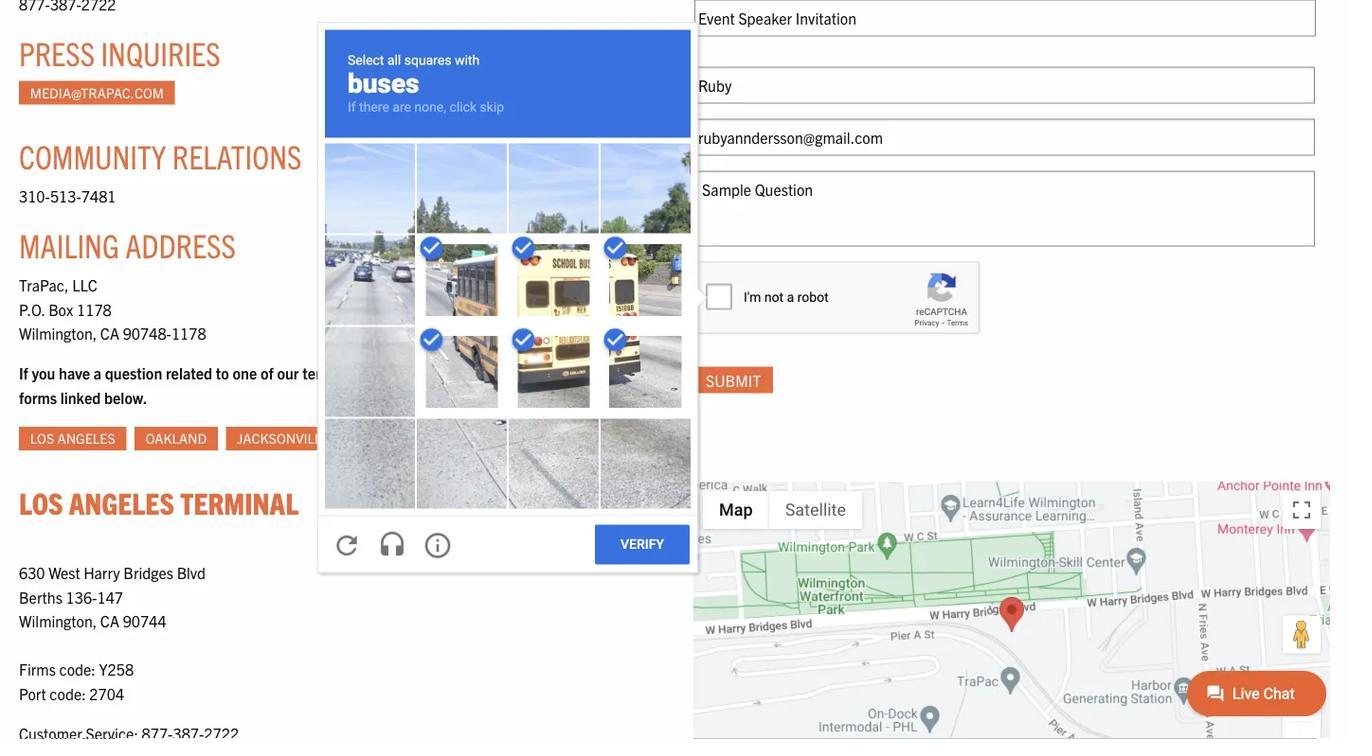 Task type: vqa. For each thing, say whether or not it's contained in the screenshot.
the left technology
no



Task type: describe. For each thing, give the bounding box(es) containing it.
to
[[216, 364, 229, 383]]

please
[[372, 364, 415, 383]]

y258
[[99, 661, 134, 680]]

media@trapac.com link
[[19, 81, 175, 105]]

terminals,
[[302, 364, 368, 383]]

oakland link
[[134, 428, 218, 451]]

wilmington, inside 630 west harry bridges blvd berths 136-147 wilmington, ca 90744
[[19, 612, 97, 631]]

p.o.
[[19, 300, 45, 319]]

oakland
[[146, 430, 207, 448]]

90744
[[123, 612, 166, 631]]

90748-
[[123, 325, 171, 344]]

310-513-7481
[[19, 187, 116, 206]]

angeles for los angeles
[[57, 430, 115, 448]]

box
[[48, 300, 73, 319]]

jacksonville link
[[226, 428, 341, 451]]

have
[[59, 364, 90, 383]]

linked
[[60, 388, 101, 407]]

2704
[[89, 685, 124, 704]]

press inquiries
[[19, 32, 220, 73]]

media@trapac.com
[[30, 84, 164, 102]]

los for los angeles terminal
[[19, 484, 63, 521]]

mailing
[[19, 225, 119, 266]]

trapac,
[[19, 276, 69, 295]]

ca inside trapac, llc p.o. box 1178 wilmington, ca 90748-1178
[[100, 325, 119, 344]]

los angeles
[[30, 430, 115, 448]]

llc
[[72, 276, 97, 295]]

the
[[445, 364, 466, 383]]

port
[[19, 685, 46, 704]]

satellite
[[785, 501, 846, 521]]

136-
[[66, 588, 97, 607]]

los angeles link
[[19, 428, 127, 451]]

blvd
[[177, 564, 206, 583]]

contact
[[583, 364, 633, 383]]

firms
[[19, 661, 56, 680]]

firms code:  y258 port code:  2704
[[19, 661, 134, 704]]

if you have a question related to one of our terminals, please use the location-specific contact forms linked below.
[[19, 364, 633, 407]]

trapac, llc p.o. box 1178 wilmington, ca 90748-1178
[[19, 276, 206, 344]]

use
[[418, 364, 441, 383]]

press
[[19, 32, 95, 73]]

relations
[[172, 136, 302, 177]]

0 vertical spatial code:
[[59, 661, 96, 680]]

berths
[[19, 588, 62, 607]]

you
[[32, 364, 55, 383]]

forms
[[19, 388, 57, 407]]

Your Email text field
[[694, 120, 1315, 156]]

if
[[19, 364, 28, 383]]

address
[[125, 225, 236, 266]]

310-
[[19, 187, 50, 206]]



Task type: locate. For each thing, give the bounding box(es) containing it.
630 west harry bridges blvd berths 136-147 wilmington, ca 90744
[[19, 564, 206, 631]]

community
[[19, 136, 166, 177]]

1 vertical spatial code:
[[50, 685, 86, 704]]

los
[[30, 430, 54, 448], [19, 484, 63, 521]]

0 vertical spatial angeles
[[57, 430, 115, 448]]

los down los angeles link
[[19, 484, 63, 521]]

wilmington,
[[19, 325, 97, 344], [19, 612, 97, 631]]

menu bar containing map
[[703, 492, 862, 530]]

community relations
[[19, 136, 302, 177]]

question
[[105, 364, 162, 383]]

angeles
[[57, 430, 115, 448], [69, 484, 174, 521]]

mailing address
[[19, 225, 236, 266]]

0 vertical spatial wilmington,
[[19, 325, 97, 344]]

1178
[[77, 300, 112, 319], [171, 325, 206, 344]]

code: right port
[[50, 685, 86, 704]]

1 vertical spatial los
[[19, 484, 63, 521]]

los for los angeles
[[30, 430, 54, 448]]

bridges
[[123, 564, 173, 583]]

code: up 2704
[[59, 661, 96, 680]]

147
[[97, 588, 123, 607]]

map region
[[565, 415, 1349, 740]]

7481
[[81, 187, 116, 206]]

ca down 147
[[100, 612, 119, 631]]

0 vertical spatial ca
[[100, 325, 119, 344]]

angeles up harry
[[69, 484, 174, 521]]

west
[[49, 564, 80, 583]]

1 vertical spatial angeles
[[69, 484, 174, 521]]

0 vertical spatial los
[[30, 430, 54, 448]]

terminal
[[180, 484, 299, 521]]

Your Name text field
[[694, 67, 1315, 104]]

1 wilmington, from the top
[[19, 325, 97, 344]]

wilmington, inside trapac, llc p.o. box 1178 wilmington, ca 90748-1178
[[19, 325, 97, 344]]

630
[[19, 564, 45, 583]]

a
[[94, 364, 102, 383]]

our
[[277, 364, 299, 383]]

513-
[[50, 187, 81, 206]]

angeles for los angeles terminal
[[69, 484, 174, 521]]

inquiries
[[101, 32, 220, 73]]

of
[[260, 364, 274, 383]]

los angeles terminal
[[19, 484, 299, 521]]

map
[[719, 501, 753, 521]]

ca left 90748-
[[100, 325, 119, 344]]

angeles down linked
[[57, 430, 115, 448]]

1 horizontal spatial 1178
[[171, 325, 206, 344]]

ca inside 630 west harry bridges blvd berths 136-147 wilmington, ca 90744
[[100, 612, 119, 631]]

1 vertical spatial ca
[[100, 612, 119, 631]]

code:
[[59, 661, 96, 680], [50, 685, 86, 704]]

1 vertical spatial wilmington,
[[19, 612, 97, 631]]

menu bar
[[703, 492, 862, 530]]

1 ca from the top
[[100, 325, 119, 344]]

1 vertical spatial 1178
[[171, 325, 206, 344]]

Message text field
[[694, 172, 1315, 247]]

2 ca from the top
[[100, 612, 119, 631]]

harry
[[84, 564, 120, 583]]

None submit
[[694, 368, 773, 394]]

2 wilmington, from the top
[[19, 612, 97, 631]]

one
[[233, 364, 257, 383]]

jacksonville
[[237, 430, 329, 448]]

wilmington, down the berths
[[19, 612, 97, 631]]

below.
[[104, 388, 147, 407]]

map button
[[703, 492, 769, 530]]

related
[[166, 364, 212, 383]]

0 horizontal spatial 1178
[[77, 300, 112, 319]]

location-
[[470, 364, 528, 383]]

los down forms
[[30, 430, 54, 448]]

specific
[[528, 364, 580, 383]]

1178 up related
[[171, 325, 206, 344]]

0 vertical spatial 1178
[[77, 300, 112, 319]]

1178 down llc
[[77, 300, 112, 319]]

satellite button
[[769, 492, 862, 530]]

ca
[[100, 325, 119, 344], [100, 612, 119, 631]]

wilmington, down "box"
[[19, 325, 97, 344]]



